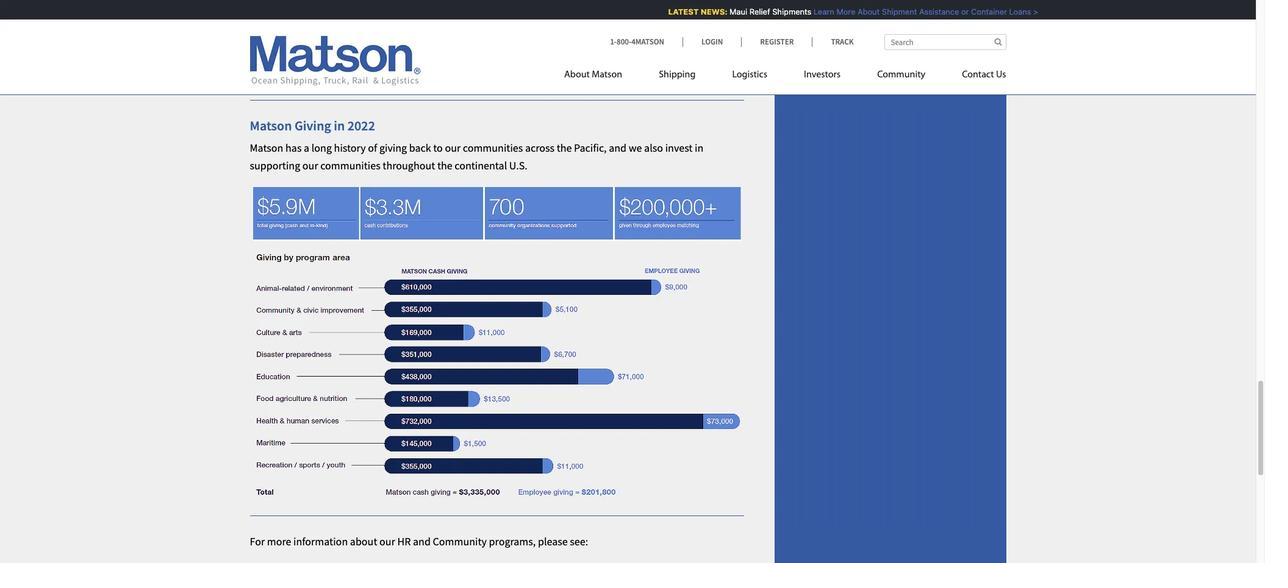 Task type: describe. For each thing, give the bounding box(es) containing it.
1 vertical spatial communities
[[320, 159, 381, 173]]

u.s.
[[509, 159, 528, 173]]

also
[[644, 141, 663, 155]]

login link
[[683, 37, 741, 47]]

shipment
[[878, 7, 913, 16]]

and inside the 'matson has a long history of giving back to our communities across the pacific, and we also invest in supporting our communities throughout the continental u.s.'
[[609, 141, 627, 155]]

register
[[760, 37, 794, 47]]

latest news: maui relief shipments learn more about shipment assistance or container loans >
[[664, 7, 1034, 16]]

has
[[286, 141, 302, 155]]

to
[[433, 141, 443, 155]]

logistics
[[732, 70, 768, 80]]

latest
[[664, 7, 695, 16]]

maui
[[725, 7, 743, 16]]

1 horizontal spatial communities
[[463, 141, 523, 155]]

learn more about shipment assistance or container loans > link
[[810, 7, 1034, 16]]

1-
[[610, 37, 617, 47]]

investors link
[[786, 64, 859, 89]]

contact us link
[[944, 64, 1006, 89]]

0 horizontal spatial community
[[433, 535, 487, 549]]

0 horizontal spatial in
[[334, 117, 345, 134]]

a
[[304, 141, 309, 155]]

1 vertical spatial the
[[437, 159, 453, 173]]

1 horizontal spatial the
[[557, 141, 572, 155]]

4matson
[[632, 37, 664, 47]]

more
[[832, 7, 851, 16]]

shipping
[[659, 70, 696, 80]]

for more information about our hr and community programs, please see:
[[250, 535, 588, 549]]

assistance
[[915, 7, 955, 16]]

please
[[538, 535, 568, 549]]

hr
[[397, 535, 411, 549]]

long
[[312, 141, 332, 155]]

about matson link
[[564, 64, 641, 89]]

history
[[334, 141, 366, 155]]

we
[[629, 141, 642, 155]]

shipping link
[[641, 64, 714, 89]]

track
[[831, 37, 854, 47]]

matson inside top menu navigation
[[592, 70, 622, 80]]

2 horizontal spatial our
[[445, 141, 461, 155]]

see:
[[570, 535, 588, 549]]

relief
[[745, 7, 766, 16]]

>
[[1029, 7, 1034, 16]]

invest
[[665, 141, 693, 155]]

matson for matson has a long history of giving back to our communities across the pacific, and we also invest in supporting our communities throughout the continental u.s.
[[250, 141, 283, 155]]

back
[[409, 141, 431, 155]]

programs,
[[489, 535, 536, 549]]

1 horizontal spatial our
[[380, 535, 395, 549]]

community link
[[859, 64, 944, 89]]



Task type: vqa. For each thing, say whether or not it's contained in the screenshot.
Password:
no



Task type: locate. For each thing, give the bounding box(es) containing it.
0 vertical spatial in
[[334, 117, 345, 134]]

more
[[267, 535, 291, 549]]

track link
[[812, 37, 854, 47]]

our right to on the top left of the page
[[445, 141, 461, 155]]

0 vertical spatial community
[[877, 70, 926, 80]]

0 vertical spatial and
[[609, 141, 627, 155]]

loans
[[1005, 7, 1027, 16]]

communities down history
[[320, 159, 381, 173]]

logistics link
[[714, 64, 786, 89]]

peopleplaces communities gray image
[[360, 0, 634, 88]]

1 horizontal spatial and
[[609, 141, 627, 155]]

in right invest
[[695, 141, 704, 155]]

1 vertical spatial in
[[695, 141, 704, 155]]

matson
[[592, 70, 622, 80], [250, 117, 292, 134], [250, 141, 283, 155]]

information
[[293, 535, 348, 549]]

blue matson logo with ocean, shipping, truck, rail and logistics written beneath it. image
[[250, 36, 421, 86]]

and
[[609, 141, 627, 155], [413, 535, 431, 549]]

the
[[557, 141, 572, 155], [437, 159, 453, 173]]

communities
[[463, 141, 523, 155], [320, 159, 381, 173]]

2 vertical spatial matson
[[250, 141, 283, 155]]

of
[[368, 141, 377, 155]]

community down search search field at the right of page
[[877, 70, 926, 80]]

continental
[[455, 159, 507, 173]]

investors
[[804, 70, 841, 80]]

in inside the 'matson has a long history of giving back to our communities across the pacific, and we also invest in supporting our communities throughout the continental u.s.'
[[695, 141, 704, 155]]

1 vertical spatial matson
[[250, 117, 292, 134]]

0 horizontal spatial our
[[303, 159, 318, 173]]

communities up continental
[[463, 141, 523, 155]]

throughout
[[383, 159, 435, 173]]

1 vertical spatial about
[[564, 70, 590, 80]]

or
[[957, 7, 965, 16]]

matson for matson giving in 2022
[[250, 117, 292, 134]]

1 horizontal spatial community
[[877, 70, 926, 80]]

1 vertical spatial our
[[303, 159, 318, 173]]

in
[[334, 117, 345, 134], [695, 141, 704, 155]]

2 vertical spatial our
[[380, 535, 395, 549]]

about
[[853, 7, 876, 16], [564, 70, 590, 80]]

top menu navigation
[[564, 64, 1006, 89]]

1 vertical spatial and
[[413, 535, 431, 549]]

the down to on the top left of the page
[[437, 159, 453, 173]]

800-
[[617, 37, 632, 47]]

peopleplaces matsongiving gray2 full image
[[253, 187, 741, 504]]

matson giving in 2022
[[250, 117, 375, 134]]

None search field
[[884, 34, 1006, 50]]

about inside top menu navigation
[[564, 70, 590, 80]]

matson down 1-
[[592, 70, 622, 80]]

1 horizontal spatial in
[[695, 141, 704, 155]]

us
[[996, 70, 1006, 80]]

community
[[877, 70, 926, 80], [433, 535, 487, 549]]

matson up has
[[250, 117, 292, 134]]

our left the hr
[[380, 535, 395, 549]]

1-800-4matson link
[[610, 37, 683, 47]]

login
[[702, 37, 723, 47]]

0 vertical spatial about
[[853, 7, 876, 16]]

1-800-4matson
[[610, 37, 664, 47]]

contact us
[[962, 70, 1006, 80]]

0 horizontal spatial communities
[[320, 159, 381, 173]]

2022
[[348, 117, 375, 134]]

our
[[445, 141, 461, 155], [303, 159, 318, 173], [380, 535, 395, 549]]

across
[[525, 141, 555, 155]]

0 vertical spatial the
[[557, 141, 572, 155]]

0 horizontal spatial the
[[437, 159, 453, 173]]

register link
[[741, 37, 812, 47]]

giving
[[379, 141, 407, 155]]

pacific,
[[574, 141, 607, 155]]

and right the hr
[[413, 535, 431, 549]]

1 vertical spatial community
[[433, 535, 487, 549]]

community left programs,
[[433, 535, 487, 549]]

matson up supporting
[[250, 141, 283, 155]]

the right across
[[557, 141, 572, 155]]

our down a
[[303, 159, 318, 173]]

about
[[350, 535, 377, 549]]

Search search field
[[884, 34, 1006, 50]]

learn
[[810, 7, 830, 16]]

contact
[[962, 70, 994, 80]]

shipments
[[768, 7, 807, 16]]

for
[[250, 535, 265, 549]]

and left we
[[609, 141, 627, 155]]

0 vertical spatial communities
[[463, 141, 523, 155]]

giving
[[295, 117, 331, 134]]

about matson
[[564, 70, 622, 80]]

0 horizontal spatial and
[[413, 535, 431, 549]]

0 horizontal spatial about
[[564, 70, 590, 80]]

supporting
[[250, 159, 300, 173]]

container
[[967, 7, 1003, 16]]

0 vertical spatial our
[[445, 141, 461, 155]]

matson inside the 'matson has a long history of giving back to our communities across the pacific, and we also invest in supporting our communities throughout the continental u.s.'
[[250, 141, 283, 155]]

search image
[[995, 38, 1002, 46]]

0 vertical spatial matson
[[592, 70, 622, 80]]

news:
[[697, 7, 723, 16]]

1 horizontal spatial about
[[853, 7, 876, 16]]

in left the 2022
[[334, 117, 345, 134]]

community inside "link"
[[877, 70, 926, 80]]

matson has a long history of giving back to our communities across the pacific, and we also invest in supporting our communities throughout the continental u.s.
[[250, 141, 704, 173]]



